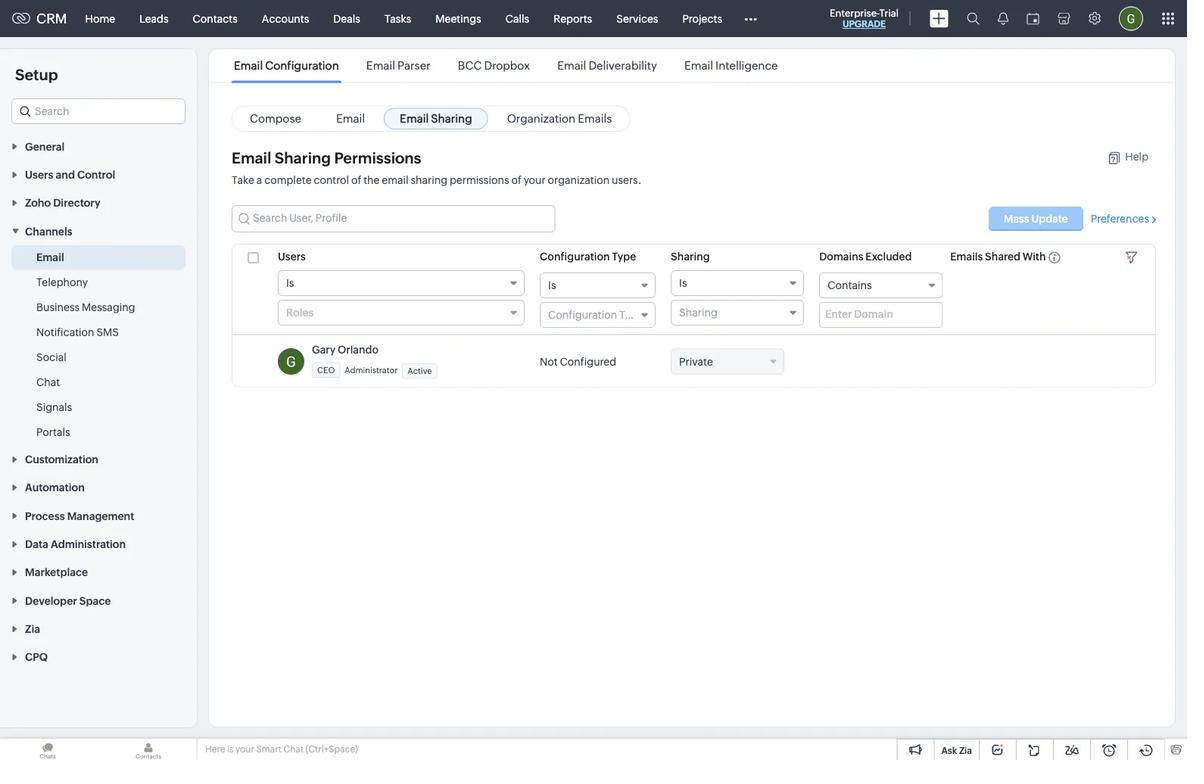 Task type: locate. For each thing, give the bounding box(es) containing it.
0 horizontal spatial of
[[351, 174, 362, 186]]

type inside field
[[620, 309, 643, 321]]

email up the email sharing permissions
[[336, 112, 365, 125]]

trial
[[880, 7, 899, 19]]

zia up cpq at left
[[25, 623, 40, 635]]

messaging
[[82, 301, 135, 313]]

1 horizontal spatial chat
[[284, 745, 304, 755]]

chat down social
[[36, 376, 60, 388]]

2 horizontal spatial is field
[[671, 270, 805, 296]]

Private field
[[671, 349, 785, 374]]

profile image
[[1120, 6, 1144, 31]]

email
[[234, 59, 263, 72], [367, 59, 395, 72], [558, 59, 587, 72], [685, 59, 714, 72], [336, 112, 365, 125], [400, 112, 429, 125], [232, 149, 271, 167], [36, 251, 64, 263]]

telephony
[[36, 276, 88, 288]]

0 vertical spatial configuration
[[265, 59, 339, 72]]

1 vertical spatial your
[[236, 745, 254, 755]]

1 horizontal spatial emails
[[951, 251, 984, 263]]

automation
[[25, 482, 85, 494]]

chat
[[36, 376, 60, 388], [284, 745, 304, 755]]

type
[[612, 251, 637, 263], [620, 309, 643, 321]]

is field
[[278, 270, 525, 296], [671, 270, 805, 296], [540, 273, 656, 298]]

email for email link to the top
[[336, 112, 365, 125]]

users and control
[[25, 169, 115, 181]]

1 horizontal spatial none field
[[232, 205, 556, 233]]

parser
[[398, 59, 431, 72]]

control
[[77, 169, 115, 181]]

configuration up not configured
[[548, 309, 617, 321]]

none field search user, profile
[[232, 205, 556, 233]]

1 vertical spatial zia
[[960, 746, 973, 756]]

organization
[[548, 174, 610, 186]]

configuration type up configuration type field
[[540, 251, 637, 263]]

sharing inside "field"
[[680, 307, 718, 319]]

notification sms
[[36, 326, 119, 338]]

0 vertical spatial emails
[[578, 112, 612, 125]]

0 vertical spatial none field
[[11, 98, 186, 124]]

1 vertical spatial users
[[278, 251, 306, 263]]

organization
[[507, 112, 576, 125]]

1 vertical spatial chat
[[284, 745, 304, 755]]

organization emails
[[507, 112, 612, 125]]

of left the
[[351, 174, 362, 186]]

configuration down accounts link
[[265, 59, 339, 72]]

zia right ask
[[960, 746, 973, 756]]

is field up sharing "field"
[[671, 270, 805, 296]]

your left 'organization'
[[524, 174, 546, 186]]

0 vertical spatial chat
[[36, 376, 60, 388]]

is field for users
[[278, 270, 525, 296]]

sharing up complete
[[275, 149, 331, 167]]

email down reports link
[[558, 59, 587, 72]]

email link
[[320, 108, 381, 130], [36, 249, 64, 265]]

compose
[[250, 112, 301, 125]]

email link down channels
[[36, 249, 64, 265]]

email for email intelligence
[[685, 59, 714, 72]]

email parser link
[[364, 59, 433, 72]]

email link up the email sharing permissions
[[320, 108, 381, 130]]

sharing up sharing "field"
[[671, 251, 710, 263]]

domain
[[855, 308, 894, 320]]

notification sms link
[[36, 324, 119, 340]]

0 horizontal spatial email link
[[36, 249, 64, 265]]

email down parser
[[400, 112, 429, 125]]

leads link
[[127, 0, 181, 37]]

help
[[1126, 150, 1149, 162]]

zia inside dropdown button
[[25, 623, 40, 635]]

social
[[36, 351, 66, 363]]

email intelligence link
[[682, 59, 781, 72]]

cpq
[[25, 651, 48, 664]]

is field down search user, profile "text field"
[[278, 270, 525, 296]]

profile element
[[1110, 0, 1153, 37]]

home
[[85, 12, 115, 25]]

emails left shared
[[951, 251, 984, 263]]

zia button
[[0, 615, 197, 643]]

0 vertical spatial configuration type
[[540, 251, 637, 263]]

zia
[[25, 623, 40, 635], [960, 746, 973, 756]]

email up a at the left
[[232, 149, 271, 167]]

roles
[[286, 307, 314, 319]]

your
[[524, 174, 546, 186], [236, 745, 254, 755]]

upgrade
[[843, 19, 886, 29]]

bcc dropbox link
[[456, 59, 533, 72]]

0 horizontal spatial chat
[[36, 376, 60, 388]]

none field search
[[11, 98, 186, 124]]

0 horizontal spatial your
[[236, 745, 254, 755]]

projects
[[683, 12, 723, 25]]

None field
[[11, 98, 186, 124], [232, 205, 556, 233]]

email down channels
[[36, 251, 64, 263]]

emails
[[578, 112, 612, 125], [951, 251, 984, 263]]

email sharing permissions
[[232, 149, 422, 167]]

crm
[[36, 11, 67, 26]]

1 vertical spatial type
[[620, 309, 643, 321]]

email for email configuration
[[234, 59, 263, 72]]

users for users
[[278, 251, 306, 263]]

0 horizontal spatial none field
[[11, 98, 186, 124]]

none field up general dropdown button
[[11, 98, 186, 124]]

directory
[[53, 197, 100, 209]]

portals
[[36, 426, 70, 438]]

email
[[382, 174, 409, 186]]

signals
[[36, 401, 72, 413]]

1 vertical spatial email link
[[36, 249, 64, 265]]

projects link
[[671, 0, 735, 37]]

0 horizontal spatial is field
[[278, 270, 525, 296]]

email left parser
[[367, 59, 395, 72]]

is field up configuration type field
[[540, 273, 656, 298]]

channels
[[25, 225, 72, 237]]

contacts link
[[181, 0, 250, 37]]

0 horizontal spatial emails
[[578, 112, 612, 125]]

configuration up configuration type field
[[540, 251, 610, 263]]

users inside dropdown button
[[25, 169, 53, 181]]

is
[[286, 277, 294, 289], [680, 277, 687, 289], [548, 280, 556, 292], [227, 745, 234, 755]]

list
[[220, 49, 792, 82]]

email down projects
[[685, 59, 714, 72]]

email down "contacts"
[[234, 59, 263, 72]]

1 horizontal spatial is field
[[540, 273, 656, 298]]

domains excluded
[[820, 251, 912, 263]]

marketplace button
[[0, 558, 197, 586]]

take a complete control of the email sharing permissions of your organization users .
[[232, 174, 642, 186]]

1 vertical spatial configuration type
[[548, 309, 643, 321]]

of right permissions
[[512, 174, 522, 186]]

chat inside channels region
[[36, 376, 60, 388]]

1 horizontal spatial of
[[512, 174, 522, 186]]

0 horizontal spatial users
[[25, 169, 53, 181]]

1 vertical spatial none field
[[232, 205, 556, 233]]

1 of from the left
[[351, 174, 362, 186]]

none field down the email
[[232, 205, 556, 233]]

1 horizontal spatial email link
[[320, 108, 381, 130]]

of
[[351, 174, 362, 186], [512, 174, 522, 186]]

signals element
[[989, 0, 1018, 37]]

enter domain
[[826, 308, 894, 320]]

1 horizontal spatial zia
[[960, 746, 973, 756]]

email for email sharing
[[400, 112, 429, 125]]

process management button
[[0, 501, 197, 530]]

search element
[[958, 0, 989, 37]]

create menu element
[[921, 0, 958, 37]]

data administration
[[25, 538, 126, 550]]

1 horizontal spatial users
[[278, 251, 306, 263]]

contacts image
[[101, 739, 196, 761]]

not
[[540, 355, 558, 368]]

0 vertical spatial your
[[524, 174, 546, 186]]

sharing down bcc
[[431, 112, 472, 125]]

permissions
[[450, 174, 509, 186]]

users left and
[[25, 169, 53, 181]]

process
[[25, 510, 65, 522]]

sharing up the private
[[680, 307, 718, 319]]

accounts
[[262, 12, 309, 25]]

0 vertical spatial users
[[25, 169, 53, 181]]

meetings
[[436, 12, 482, 25]]

configuration type up configured
[[548, 309, 643, 321]]

enterprise-trial upgrade
[[830, 7, 899, 29]]

zoho directory
[[25, 197, 100, 209]]

users for users and control
[[25, 169, 53, 181]]

chat right smart
[[284, 745, 304, 755]]

0 vertical spatial zia
[[25, 623, 40, 635]]

cpq button
[[0, 643, 197, 671]]

business messaging link
[[36, 299, 135, 315]]

1 horizontal spatial your
[[524, 174, 546, 186]]

emails right organization
[[578, 112, 612, 125]]

meetings link
[[424, 0, 494, 37]]

customization button
[[0, 445, 197, 473]]

administration
[[51, 538, 126, 550]]

shared
[[986, 251, 1021, 263]]

customization
[[25, 454, 98, 466]]

control
[[314, 174, 349, 186]]

setup
[[15, 66, 58, 83]]

create menu image
[[930, 9, 949, 28]]

configuration
[[265, 59, 339, 72], [540, 251, 610, 263], [548, 309, 617, 321]]

your left smart
[[236, 745, 254, 755]]

users up roles
[[278, 251, 306, 263]]

administrator
[[345, 365, 398, 375]]

2 vertical spatial configuration
[[548, 309, 617, 321]]

0 horizontal spatial zia
[[25, 623, 40, 635]]

channels region
[[0, 245, 197, 445]]

users
[[25, 169, 53, 181], [278, 251, 306, 263]]

user dp image
[[278, 348, 305, 375]]



Task type: describe. For each thing, give the bounding box(es) containing it.
accounts link
[[250, 0, 321, 37]]

complete
[[264, 174, 312, 186]]

Search User, Profile text field
[[253, 212, 537, 226]]

chats image
[[0, 739, 95, 761]]

Other Modules field
[[735, 6, 767, 31]]

(ctrl+space)
[[306, 745, 358, 755]]

signals image
[[998, 12, 1009, 25]]

1 vertical spatial configuration
[[540, 251, 610, 263]]

the
[[364, 174, 380, 186]]

deliverability
[[589, 59, 657, 72]]

domains
[[820, 251, 864, 263]]

email sharing
[[400, 112, 472, 125]]

users
[[612, 174, 638, 186]]

private
[[680, 355, 713, 368]]

email deliverability link
[[555, 59, 660, 72]]

configured
[[560, 355, 617, 368]]

calendar image
[[1027, 12, 1040, 25]]

intelligence
[[716, 59, 778, 72]]

general button
[[0, 132, 197, 160]]

email configuration
[[234, 59, 339, 72]]

crm link
[[12, 11, 67, 26]]

and
[[56, 169, 75, 181]]

2 of from the left
[[512, 174, 522, 186]]

portals link
[[36, 424, 70, 440]]

channels button
[[0, 217, 197, 245]]

marketplace
[[25, 567, 88, 579]]

deals
[[334, 12, 360, 25]]

users and control button
[[0, 160, 197, 188]]

list containing email configuration
[[220, 49, 792, 82]]

is up sharing "field"
[[680, 277, 687, 289]]

leads
[[139, 12, 169, 25]]

is field for sharing
[[671, 270, 805, 296]]

services
[[617, 12, 659, 25]]

Sharing field
[[671, 300, 805, 326]]

preferences
[[1091, 213, 1150, 225]]

business
[[36, 301, 80, 313]]

ceo
[[317, 365, 335, 375]]

email inside channels region
[[36, 251, 64, 263]]

active
[[408, 367, 432, 376]]

tasks link
[[373, 0, 424, 37]]

0 vertical spatial type
[[612, 251, 637, 263]]

a
[[257, 174, 262, 186]]

ask
[[942, 746, 958, 756]]

email intelligence
[[685, 59, 778, 72]]

Search text field
[[12, 99, 185, 123]]

Configuration Type field
[[540, 302, 656, 328]]

here is your smart chat (ctrl+space)
[[205, 745, 358, 755]]

search image
[[967, 12, 980, 25]]

email for email sharing permissions
[[232, 149, 271, 167]]

email for email deliverability
[[558, 59, 587, 72]]

chat link
[[36, 374, 60, 390]]

social link
[[36, 349, 66, 365]]

excluded
[[866, 251, 912, 263]]

gary orlando
[[312, 344, 379, 356]]

configuration inside configuration type field
[[548, 309, 617, 321]]

contacts
[[193, 12, 238, 25]]

reports
[[554, 12, 593, 25]]

preferences link
[[1091, 213, 1157, 225]]

bcc dropbox
[[458, 59, 530, 72]]

tasks
[[385, 12, 412, 25]]

services link
[[605, 0, 671, 37]]

deals link
[[321, 0, 373, 37]]

developer space
[[25, 595, 111, 607]]

dropbox
[[484, 59, 530, 72]]

email sharing link
[[384, 108, 488, 130]]

developer
[[25, 595, 77, 607]]

gary
[[312, 344, 336, 356]]

is up configuration type field
[[548, 280, 556, 292]]

emails shared with
[[951, 251, 1047, 263]]

0 vertical spatial email link
[[320, 108, 381, 130]]

telephony link
[[36, 274, 88, 290]]

.
[[638, 174, 642, 186]]

process management
[[25, 510, 134, 522]]

configuration inside list
[[265, 59, 339, 72]]

calls
[[506, 12, 530, 25]]

contains field
[[820, 273, 943, 298]]

email deliverability
[[558, 59, 657, 72]]

sms
[[96, 326, 119, 338]]

not configured
[[540, 355, 617, 368]]

sharing
[[411, 174, 448, 186]]

notification
[[36, 326, 94, 338]]

general
[[25, 140, 65, 153]]

data administration button
[[0, 530, 197, 558]]

with
[[1023, 251, 1047, 263]]

1 vertical spatial emails
[[951, 251, 984, 263]]

here
[[205, 745, 225, 755]]

is up roles
[[286, 277, 294, 289]]

management
[[67, 510, 134, 522]]

enterprise-
[[830, 7, 880, 19]]

email for email parser
[[367, 59, 395, 72]]

signals link
[[36, 399, 72, 415]]

is right here
[[227, 745, 234, 755]]

business messaging
[[36, 301, 135, 313]]

ask zia
[[942, 746, 973, 756]]

data
[[25, 538, 48, 550]]

automation button
[[0, 473, 197, 501]]

take
[[232, 174, 254, 186]]

configuration type inside field
[[548, 309, 643, 321]]



Task type: vqa. For each thing, say whether or not it's contained in the screenshot.
Services link
yes



